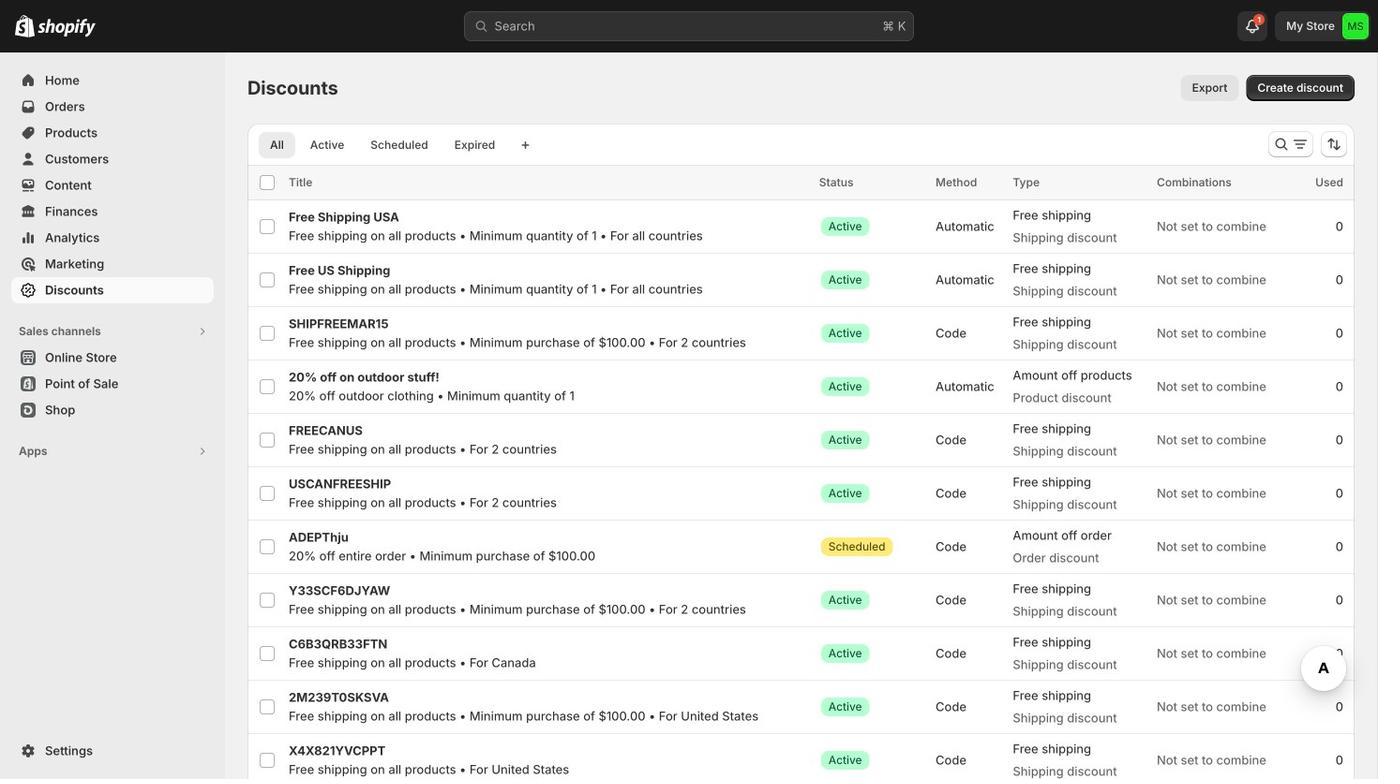 Task type: locate. For each thing, give the bounding box(es) containing it.
tab list
[[255, 131, 510, 158]]

shopify image
[[15, 15, 35, 37], [37, 19, 96, 37]]



Task type: describe. For each thing, give the bounding box(es) containing it.
my store image
[[1342, 13, 1369, 39]]

0 horizontal spatial shopify image
[[15, 15, 35, 37]]

1 horizontal spatial shopify image
[[37, 19, 96, 37]]



Task type: vqa. For each thing, say whether or not it's contained in the screenshot.
Online Store icon
no



